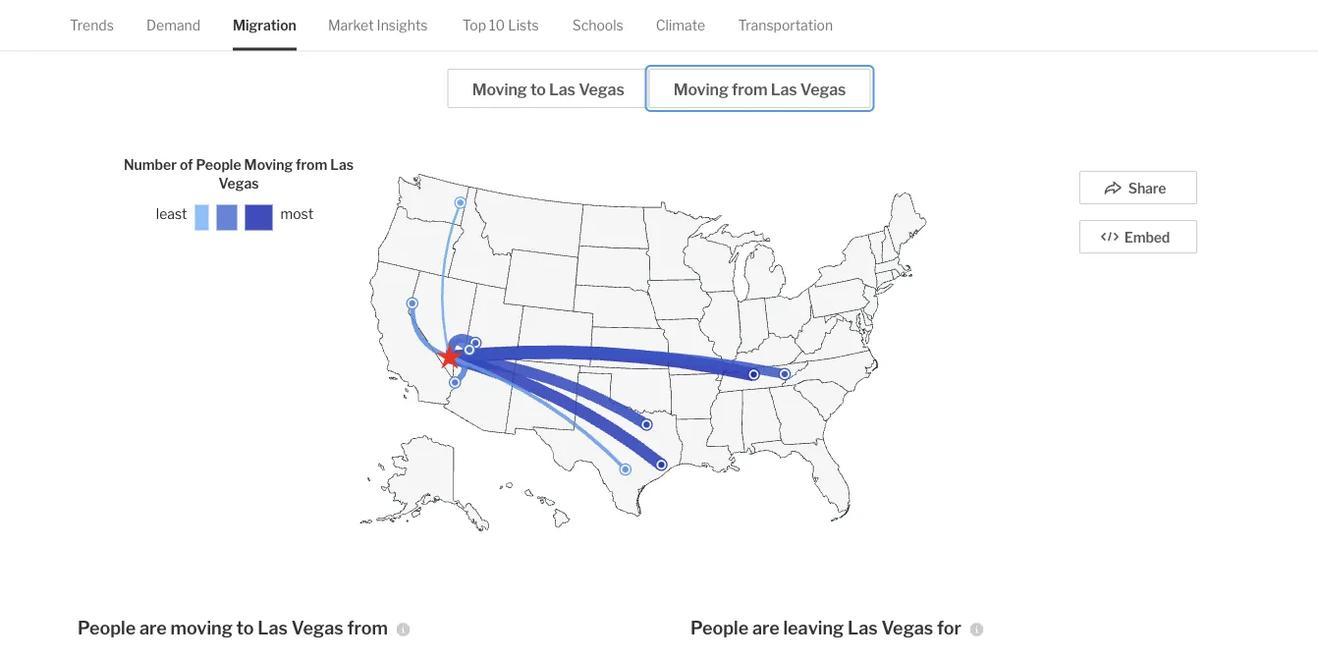 Task type: locate. For each thing, give the bounding box(es) containing it.
1 horizontal spatial are
[[753, 618, 780, 639]]

from inside number of people moving from las vegas
[[296, 156, 327, 173]]

number of people moving from las vegas
[[124, 156, 354, 192]]

other
[[151, 9, 191, 28]]

migration link
[[233, 0, 297, 50]]

most
[[281, 206, 314, 223]]

market
[[328, 17, 374, 33]]

1 horizontal spatial people
[[196, 156, 241, 173]]

schools
[[573, 17, 624, 33]]

least
[[156, 206, 187, 223]]

trends
[[70, 17, 114, 33]]

2 horizontal spatial from
[[732, 80, 768, 99]]

top 10 lists link
[[463, 0, 539, 50]]

are left moving on the left bottom
[[140, 618, 167, 639]]

2 horizontal spatial people
[[691, 618, 749, 639]]

0 horizontal spatial moving
[[244, 156, 293, 173]]

are for leaving
[[753, 618, 780, 639]]

moving to las vegas
[[472, 80, 625, 99]]

are left leaving
[[753, 618, 780, 639]]

schools link
[[573, 0, 624, 50]]

san left francisco at the left top
[[330, 9, 358, 28]]

to down the lists
[[531, 80, 546, 99]]

people for people are moving to las vegas from
[[78, 618, 136, 639]]

0 horizontal spatial san
[[330, 9, 358, 28]]

are for moving
[[140, 618, 167, 639]]

people are leaving las vegas for
[[691, 618, 962, 639]]

to right moving on the left bottom
[[236, 618, 254, 639]]

san
[[330, 9, 358, 28], [466, 9, 494, 28]]

moving
[[170, 618, 233, 639]]

1 vertical spatial from
[[296, 156, 327, 173]]

0 horizontal spatial people
[[78, 618, 136, 639]]

0 horizontal spatial from
[[296, 156, 327, 173]]

1 horizontal spatial san
[[466, 9, 494, 28]]

are
[[140, 618, 167, 639], [753, 618, 780, 639]]

1 vertical spatial to
[[236, 618, 254, 639]]

moving up most
[[244, 156, 293, 173]]

2 followed from the left
[[853, 9, 916, 28]]

1 by from the left
[[309, 9, 327, 28]]

2 horizontal spatial moving
[[674, 80, 729, 99]]

followed right homebuyers
[[853, 9, 916, 28]]

vegas
[[579, 80, 625, 99], [801, 80, 846, 99], [219, 175, 259, 192], [292, 618, 344, 639], [882, 618, 934, 639]]

and
[[435, 9, 463, 28]]

2 san from the left
[[466, 9, 494, 28]]

insights
[[377, 17, 428, 33]]

moving down top 10 lists link
[[472, 80, 527, 99]]

people left leaving
[[691, 618, 749, 639]]

than
[[85, 9, 119, 28]]

vegas inside number of people moving from las vegas
[[219, 175, 259, 192]]

1 horizontal spatial by
[[919, 9, 937, 28]]

0 horizontal spatial followed
[[243, 9, 306, 28]]

people left moving on the left bottom
[[78, 618, 136, 639]]

by
[[309, 9, 327, 28], [919, 9, 937, 28]]

2 are from the left
[[753, 618, 780, 639]]

1 followed from the left
[[243, 9, 306, 28]]

las
[[549, 80, 576, 99], [771, 80, 797, 99], [330, 156, 354, 173], [258, 618, 288, 639], [848, 618, 878, 639]]

moving for moving to
[[472, 80, 527, 99]]

san right and
[[466, 9, 494, 28]]

share
[[1129, 180, 1167, 197]]

moving
[[472, 80, 527, 99], [674, 80, 729, 99], [244, 156, 293, 173]]

2 vertical spatial from
[[347, 618, 388, 639]]

by inside 'more than any other metro followed by'
[[309, 9, 327, 28]]

people
[[196, 156, 241, 173], [78, 618, 136, 639], [691, 618, 749, 639]]

1 horizontal spatial moving
[[472, 80, 527, 99]]

diego
[[497, 9, 540, 28]]

followed
[[243, 9, 306, 28], [853, 9, 916, 28]]

homebuyers
[[758, 9, 850, 28]]

moving down climate link
[[674, 80, 729, 99]]

0 horizontal spatial are
[[140, 618, 167, 639]]

1 san from the left
[[330, 9, 358, 28]]

0 vertical spatial to
[[531, 80, 546, 99]]

moving for moving from
[[674, 80, 729, 99]]

1 are from the left
[[140, 618, 167, 639]]

0 horizontal spatial by
[[309, 9, 327, 28]]

embed
[[1125, 229, 1170, 246]]

homebuyers followed by
[[758, 9, 940, 28]]

followed right the metro
[[243, 9, 306, 28]]

market insights
[[328, 17, 428, 33]]

more
[[518, 0, 557, 6]]

1 horizontal spatial from
[[347, 618, 388, 639]]

to
[[531, 80, 546, 99], [236, 618, 254, 639]]

people right of
[[196, 156, 241, 173]]

2 by from the left
[[919, 9, 937, 28]]

trends link
[[70, 0, 114, 50]]

from
[[732, 80, 768, 99], [296, 156, 327, 173], [347, 618, 388, 639]]

1 horizontal spatial followed
[[853, 9, 916, 28]]

migration
[[233, 17, 297, 33]]



Task type: describe. For each thing, give the bounding box(es) containing it.
number
[[124, 156, 177, 173]]

san francisco and san diego
[[330, 9, 540, 28]]

lists
[[508, 17, 539, 33]]

followed inside 'more than any other metro followed by'
[[243, 9, 306, 28]]

0 vertical spatial from
[[732, 80, 768, 99]]

metro
[[195, 9, 239, 28]]

las inside number of people moving from las vegas
[[330, 156, 354, 173]]

demand link
[[146, 0, 201, 50]]

for
[[937, 618, 962, 639]]

transportation
[[738, 17, 833, 33]]

moving from las vegas
[[674, 80, 846, 99]]

top 10 lists
[[463, 17, 539, 33]]

moving inside number of people moving from las vegas
[[244, 156, 293, 173]]

any
[[122, 9, 148, 28]]

climate link
[[656, 0, 705, 50]]

of
[[180, 156, 193, 173]]

share button
[[1080, 171, 1198, 204]]

people for people are leaving las vegas for
[[691, 618, 749, 639]]

climate
[[656, 17, 705, 33]]

demand
[[146, 17, 201, 33]]

people are moving to las vegas from
[[78, 618, 388, 639]]

market insights link
[[328, 0, 428, 50]]

embed button
[[1080, 220, 1198, 253]]

0 horizontal spatial to
[[236, 618, 254, 639]]

top
[[463, 17, 486, 33]]

leaving
[[784, 618, 844, 639]]

10
[[489, 17, 505, 33]]

francisco
[[361, 9, 432, 28]]

more than any other metro followed by
[[85, 0, 557, 28]]

1 horizontal spatial to
[[531, 80, 546, 99]]

people inside number of people moving from las vegas
[[196, 156, 241, 173]]

transportation link
[[738, 0, 833, 50]]



Task type: vqa. For each thing, say whether or not it's contained in the screenshot.
'Directions' button
no



